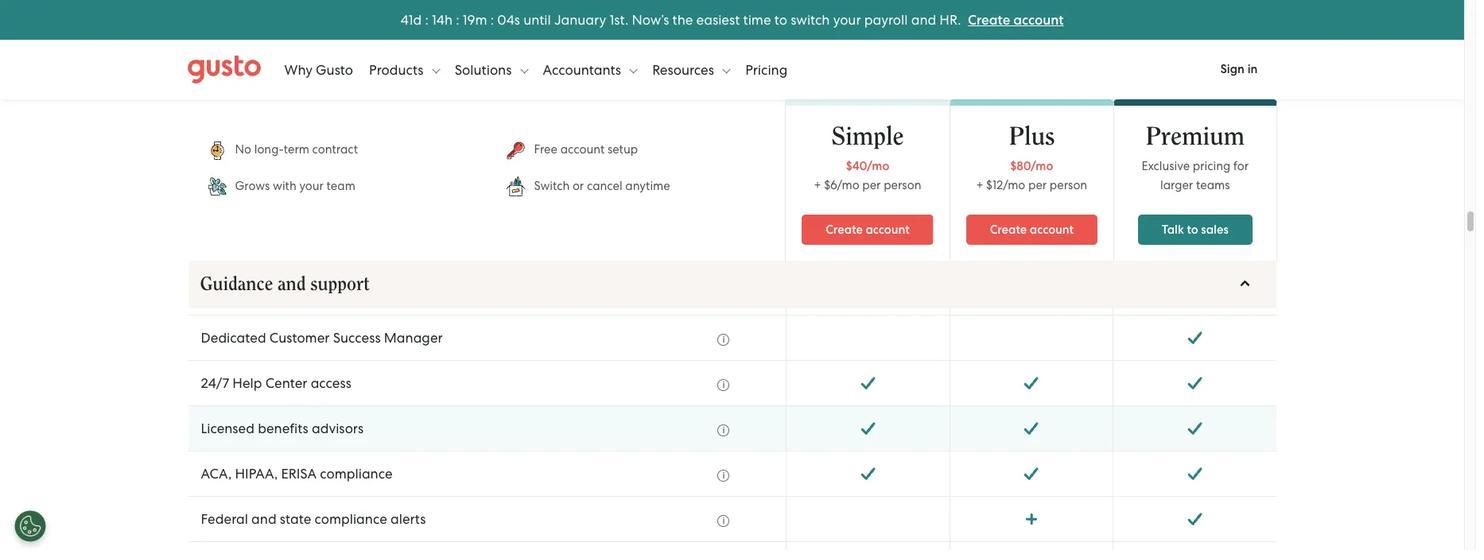 Task type: locate. For each thing, give the bounding box(es) containing it.
guidance and support button
[[188, 261, 1276, 309]]

admin
[[252, 52, 292, 68]]

person inside '$40/mo + $6/mo per person'
[[884, 178, 921, 192]]

+ left $12/mo
[[976, 178, 983, 192]]

or
[[573, 179, 584, 193]]

per down $40/mo
[[862, 178, 881, 192]]

person down $40/mo
[[884, 178, 921, 192]]

org chart and employee directory
[[201, 98, 414, 114]]

$40/mo
[[846, 159, 889, 173]]

3 1 from the left
[[463, 12, 468, 27]]

performance
[[201, 143, 281, 159]]

your right switch
[[833, 12, 861, 27]]

per for simple
[[862, 178, 881, 192]]

compliance down advisors
[[320, 466, 393, 482]]

hipaa,
[[235, 466, 278, 482]]

create account for simple
[[826, 223, 910, 237]]

create for simple
[[826, 223, 863, 237]]

exclusive
[[1142, 159, 1190, 173]]

and right chart
[[265, 98, 290, 114]]

free
[[534, 142, 558, 156]]

2 per from the left
[[1028, 178, 1047, 192]]

solutions
[[455, 62, 515, 78]]

0 horizontal spatial 1
[[409, 12, 414, 27]]

center
[[265, 375, 307, 391]]

0 horizontal spatial per
[[862, 178, 881, 192]]

per down the '$80/mo'
[[1028, 178, 1047, 192]]

gusto
[[316, 62, 353, 78]]

support up 'success' at bottom left
[[310, 275, 370, 294]]

custom admin permissions
[[201, 52, 369, 68]]

1 horizontal spatial person
[[1050, 178, 1087, 192]]

1 vertical spatial your
[[299, 179, 324, 193]]

compliance right state
[[315, 511, 387, 527]]

products button
[[369, 46, 440, 93]]

to inside the 4 1 d : 1 4 h : 1 9 m : 0 3 s until january 1st. now's the easiest time to switch your payroll and hr. create account
[[774, 12, 787, 27]]

to
[[774, 12, 787, 27], [1187, 223, 1198, 237]]

person for simple
[[884, 178, 921, 192]]

+
[[814, 178, 821, 192], [976, 178, 983, 192]]

0 horizontal spatial person
[[884, 178, 921, 192]]

to right talk at the right top
[[1187, 223, 1198, 237]]

1 horizontal spatial 4
[[437, 12, 445, 27]]

reviews
[[284, 143, 331, 159]]

account
[[1013, 12, 1063, 28], [560, 142, 605, 156], [866, 223, 910, 237], [1030, 223, 1074, 237]]

1 1 from the left
[[409, 12, 414, 27]]

0 horizontal spatial 4
[[401, 12, 409, 27]]

aca, hipaa, erisa compliance
[[201, 466, 393, 482]]

0 vertical spatial compliance
[[320, 466, 393, 482]]

why gusto link
[[284, 46, 353, 93]]

person for plus
[[1050, 178, 1087, 192]]

d :
[[414, 12, 429, 27]]

products
[[369, 62, 427, 78]]

create account down $12/mo
[[990, 223, 1074, 237]]

1 right h :
[[463, 12, 468, 27]]

create account link
[[968, 12, 1063, 28], [802, 215, 934, 245], [966, 215, 1098, 245]]

4 left d :
[[401, 12, 409, 27]]

exclusive pricing for larger teams
[[1142, 159, 1249, 192]]

4
[[401, 12, 409, 27], [437, 12, 445, 27]]

your
[[833, 12, 861, 27], [299, 179, 324, 193]]

create account link right hr.
[[968, 12, 1063, 28]]

in
[[1248, 62, 1258, 76]]

1 person from the left
[[884, 178, 921, 192]]

1 horizontal spatial support
[[310, 275, 370, 294]]

compliance
[[320, 466, 393, 482], [315, 511, 387, 527]]

0 horizontal spatial to
[[774, 12, 787, 27]]

resources button
[[652, 46, 731, 93]]

directory
[[358, 98, 414, 114]]

create account down '$6/mo'
[[826, 223, 910, 237]]

priority support
[[201, 285, 297, 301]]

payroll
[[864, 12, 908, 27]]

create down '$6/mo'
[[826, 223, 863, 237]]

4 right d :
[[437, 12, 445, 27]]

anytime
[[625, 179, 670, 193]]

and
[[911, 12, 936, 27], [265, 98, 290, 114], [278, 275, 306, 294], [251, 511, 276, 527]]

person
[[884, 178, 921, 192], [1050, 178, 1087, 192]]

1 horizontal spatial 1
[[432, 12, 437, 27]]

$80/mo
[[1010, 159, 1053, 173]]

larger
[[1161, 178, 1193, 192]]

1 per from the left
[[862, 178, 881, 192]]

performance reviews
[[201, 143, 331, 159]]

priority
[[201, 285, 245, 301]]

per
[[862, 178, 881, 192], [1028, 178, 1047, 192]]

and up customer
[[278, 275, 306, 294]]

2 person from the left
[[1050, 178, 1087, 192]]

create
[[968, 12, 1010, 28], [826, 223, 863, 237], [990, 223, 1027, 237]]

+ for plus
[[976, 178, 983, 192]]

to right time
[[774, 12, 787, 27]]

0 horizontal spatial +
[[814, 178, 821, 192]]

per inside '$40/mo + $6/mo per person'
[[862, 178, 881, 192]]

0 vertical spatial to
[[774, 12, 787, 27]]

24/7
[[201, 375, 229, 391]]

+ inside '$40/mo + $6/mo per person'
[[814, 178, 821, 192]]

advisors
[[312, 421, 364, 437]]

and left hr.
[[911, 12, 936, 27]]

1 right d :
[[432, 12, 437, 27]]

per inside $80/mo + $12/mo per person
[[1028, 178, 1047, 192]]

1 horizontal spatial your
[[833, 12, 861, 27]]

support right priority
[[248, 285, 297, 301]]

custom
[[201, 52, 248, 68]]

1 horizontal spatial to
[[1187, 223, 1198, 237]]

3
[[507, 12, 514, 27]]

1 create account from the left
[[826, 223, 910, 237]]

support
[[310, 275, 370, 294], [248, 285, 297, 301]]

2 create account from the left
[[990, 223, 1074, 237]]

state
[[280, 511, 311, 527]]

and inside the 4 1 d : 1 4 h : 1 9 m : 0 3 s until january 1st. now's the easiest time to switch your payroll and hr. create account
[[911, 12, 936, 27]]

1 horizontal spatial +
[[976, 178, 983, 192]]

1 vertical spatial compliance
[[315, 511, 387, 527]]

create account link down $12/mo
[[966, 215, 1098, 245]]

your right with
[[299, 179, 324, 193]]

1 left h :
[[409, 12, 414, 27]]

dedicated
[[201, 330, 266, 346]]

talk to sales link
[[1138, 215, 1253, 245]]

+ for simple
[[814, 178, 821, 192]]

talk to sales
[[1162, 223, 1229, 237]]

main element
[[187, 46, 1277, 93]]

person inside $80/mo + $12/mo per person
[[1050, 178, 1087, 192]]

create account link down '$6/mo'
[[802, 215, 934, 245]]

per for plus
[[1028, 178, 1047, 192]]

2 + from the left
[[976, 178, 983, 192]]

accountants button
[[543, 46, 638, 93]]

free account setup
[[534, 142, 638, 156]]

create right hr.
[[968, 12, 1010, 28]]

until
[[523, 12, 551, 27]]

support inside dropdown button
[[310, 275, 370, 294]]

sign
[[1221, 62, 1245, 76]]

+ left '$6/mo'
[[814, 178, 821, 192]]

time
[[743, 12, 771, 27]]

create account
[[826, 223, 910, 237], [990, 223, 1074, 237]]

1 horizontal spatial per
[[1028, 178, 1047, 192]]

person down the '$80/mo'
[[1050, 178, 1087, 192]]

resources
[[652, 62, 718, 78]]

grows
[[235, 179, 270, 193]]

1 + from the left
[[814, 178, 821, 192]]

2 horizontal spatial 1
[[463, 12, 468, 27]]

+ inside $80/mo + $12/mo per person
[[976, 178, 983, 192]]

guidance
[[200, 275, 273, 294]]

24/7 help center access
[[201, 375, 352, 391]]

success
[[333, 330, 381, 346]]

1 horizontal spatial create account
[[990, 223, 1074, 237]]

create account link for plus
[[966, 215, 1098, 245]]

no
[[235, 142, 251, 156]]

0 horizontal spatial create account
[[826, 223, 910, 237]]

create down $12/mo
[[990, 223, 1027, 237]]

0 vertical spatial your
[[833, 12, 861, 27]]



Task type: vqa. For each thing, say whether or not it's contained in the screenshot.
"Pay your team in Washington with Gusto"
no



Task type: describe. For each thing, give the bounding box(es) containing it.
2 4 from the left
[[437, 12, 445, 27]]

setup
[[608, 142, 638, 156]]

pricing link
[[745, 46, 788, 93]]

switch
[[790, 12, 830, 27]]

simple
[[832, 124, 904, 150]]

january
[[554, 12, 606, 27]]

$40/mo + $6/mo per person
[[814, 159, 921, 192]]

s
[[514, 12, 520, 27]]

for
[[1234, 159, 1249, 173]]

why
[[284, 62, 313, 78]]

compliance for erisa
[[320, 466, 393, 482]]

switch
[[534, 179, 570, 193]]

term
[[284, 142, 309, 156]]

accountants
[[543, 62, 625, 78]]

0
[[498, 12, 507, 27]]

employee
[[293, 98, 355, 114]]

the
[[672, 12, 693, 27]]

permissions
[[295, 52, 369, 68]]

team
[[327, 179, 355, 193]]

licensed benefits advisors
[[201, 421, 364, 437]]

compliance for state
[[315, 511, 387, 527]]

hr.
[[939, 12, 961, 27]]

h :
[[445, 12, 460, 27]]

m :
[[476, 12, 494, 27]]

solutions button
[[455, 46, 528, 93]]

dedicated customer success manager
[[201, 330, 443, 346]]

licensed
[[201, 421, 255, 437]]

plus
[[1009, 124, 1055, 150]]

aca,
[[201, 466, 232, 482]]

manager
[[384, 330, 443, 346]]

talk
[[1162, 223, 1184, 237]]

access
[[311, 375, 352, 391]]

now's
[[632, 12, 669, 27]]

customer
[[270, 330, 330, 346]]

$12/mo
[[986, 178, 1025, 192]]

guidance and support
[[200, 275, 370, 294]]

create account for plus
[[990, 223, 1074, 237]]

sign in link
[[1201, 52, 1277, 87]]

9
[[468, 12, 476, 27]]

cancel
[[587, 179, 623, 193]]

0 horizontal spatial your
[[299, 179, 324, 193]]

no long-term contract
[[235, 142, 358, 156]]

org
[[201, 98, 225, 114]]

benefits
[[258, 421, 308, 437]]

long-
[[254, 142, 284, 156]]

contract
[[312, 142, 358, 156]]

erisa
[[281, 466, 317, 482]]

1st.
[[609, 12, 628, 27]]

with
[[273, 179, 296, 193]]

pricing
[[1193, 159, 1231, 173]]

why gusto
[[284, 62, 353, 78]]

2 1 from the left
[[432, 12, 437, 27]]

help
[[233, 375, 262, 391]]

switch or cancel anytime
[[534, 179, 670, 193]]

and left state
[[251, 511, 276, 527]]

easiest
[[696, 12, 740, 27]]

1 4 from the left
[[401, 12, 409, 27]]

alerts
[[391, 511, 426, 527]]

grows with your team
[[235, 179, 355, 193]]

pricing
[[745, 62, 788, 78]]

0 horizontal spatial support
[[248, 285, 297, 301]]

premium
[[1146, 124, 1245, 150]]

1 vertical spatial to
[[1187, 223, 1198, 237]]

create account link for simple
[[802, 215, 934, 245]]

$6/mo
[[824, 178, 859, 192]]

online payroll services, hr, and benefits | gusto image
[[187, 55, 260, 84]]

and inside dropdown button
[[278, 275, 306, 294]]

sales
[[1201, 223, 1229, 237]]

$80/mo + $12/mo per person
[[976, 159, 1087, 192]]

federal
[[201, 511, 248, 527]]

federal and state compliance alerts
[[201, 511, 426, 527]]

chart
[[228, 98, 261, 114]]

create for plus
[[990, 223, 1027, 237]]

your inside the 4 1 d : 1 4 h : 1 9 m : 0 3 s until january 1st. now's the easiest time to switch your payroll and hr. create account
[[833, 12, 861, 27]]



